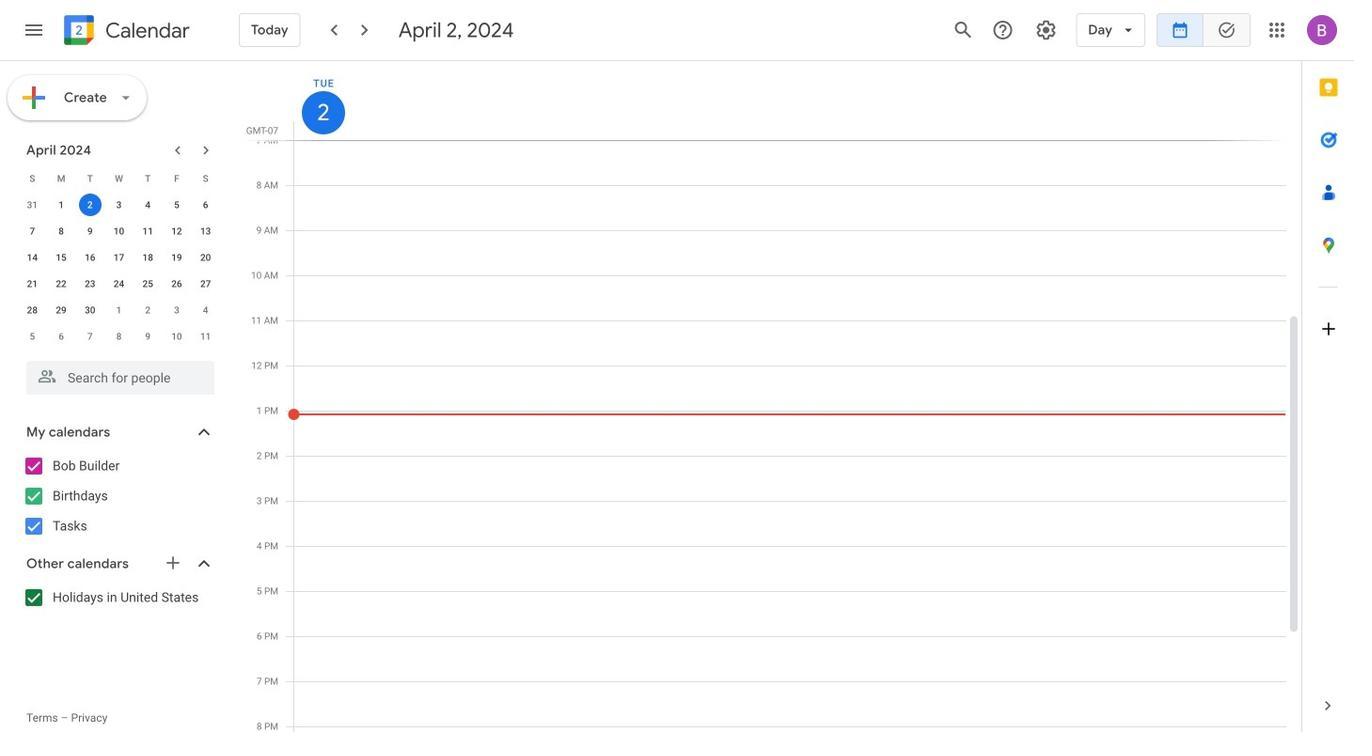 Task type: locate. For each thing, give the bounding box(es) containing it.
28 element
[[21, 299, 44, 322]]

main drawer image
[[23, 19, 45, 41]]

may 9 element
[[137, 325, 159, 348]]

row up 3 element
[[18, 166, 220, 192]]

may 1 element
[[108, 299, 130, 322]]

1 row from the top
[[18, 166, 220, 192]]

add other calendars image
[[164, 554, 182, 573]]

may 8 element
[[108, 325, 130, 348]]

tab list
[[1302, 61, 1354, 680]]

may 5 element
[[21, 325, 44, 348]]

row group
[[18, 192, 220, 350]]

None search field
[[0, 354, 233, 395]]

settings menu image
[[1035, 19, 1057, 41]]

25 element
[[137, 273, 159, 295]]

may 3 element
[[165, 299, 188, 322]]

17 element
[[108, 246, 130, 269]]

row up 17 element
[[18, 218, 220, 244]]

26 element
[[165, 273, 188, 295]]

row up 24 element
[[18, 244, 220, 271]]

may 2 element
[[137, 299, 159, 322]]

5 element
[[165, 194, 188, 216]]

row down may 1 "element" in the top left of the page
[[18, 323, 220, 350]]

column header
[[293, 61, 1286, 140]]

cell
[[76, 192, 105, 218]]

19 element
[[165, 246, 188, 269]]

grid
[[241, 61, 1301, 733]]

row down 17 element
[[18, 271, 220, 297]]

heading
[[102, 19, 190, 42]]

18 element
[[137, 246, 159, 269]]

row up 10 element
[[18, 192, 220, 218]]

1 element
[[50, 194, 72, 216]]

27 element
[[194, 273, 217, 295]]

3 element
[[108, 194, 130, 216]]

21 element
[[21, 273, 44, 295]]

Search for people text field
[[38, 361, 203, 395]]

march 31 element
[[21, 194, 44, 216]]

may 4 element
[[194, 299, 217, 322]]

row
[[18, 166, 220, 192], [18, 192, 220, 218], [18, 218, 220, 244], [18, 244, 220, 271], [18, 271, 220, 297], [18, 297, 220, 323], [18, 323, 220, 350]]

row down 24 element
[[18, 297, 220, 323]]

may 7 element
[[79, 325, 101, 348]]

7 row from the top
[[18, 323, 220, 350]]

9 element
[[79, 220, 101, 243]]



Task type: describe. For each thing, give the bounding box(es) containing it.
4 row from the top
[[18, 244, 220, 271]]

12 element
[[165, 220, 188, 243]]

24 element
[[108, 273, 130, 295]]

10 element
[[108, 220, 130, 243]]

my calendars list
[[4, 451, 233, 542]]

7 element
[[21, 220, 44, 243]]

15 element
[[50, 246, 72, 269]]

14 element
[[21, 246, 44, 269]]

cell inside april 2024 grid
[[76, 192, 105, 218]]

6 element
[[194, 194, 217, 216]]

may 10 element
[[165, 325, 188, 348]]

30 element
[[79, 299, 101, 322]]

13 element
[[194, 220, 217, 243]]

16 element
[[79, 246, 101, 269]]

6 row from the top
[[18, 297, 220, 323]]

8 element
[[50, 220, 72, 243]]

3 row from the top
[[18, 218, 220, 244]]

4 element
[[137, 194, 159, 216]]

11 element
[[137, 220, 159, 243]]

22 element
[[50, 273, 72, 295]]

2 row from the top
[[18, 192, 220, 218]]

23 element
[[79, 273, 101, 295]]

2, today element
[[79, 194, 101, 216]]

calendar element
[[60, 11, 190, 53]]

heading inside calendar element
[[102, 19, 190, 42]]

may 6 element
[[50, 325, 72, 348]]

may 11 element
[[194, 325, 217, 348]]

20 element
[[194, 246, 217, 269]]

29 element
[[50, 299, 72, 322]]

tuesday, april 2, today element
[[302, 91, 345, 134]]

5 row from the top
[[18, 271, 220, 297]]

april 2024 grid
[[18, 166, 220, 350]]



Task type: vqa. For each thing, say whether or not it's contained in the screenshot.
7 element
yes



